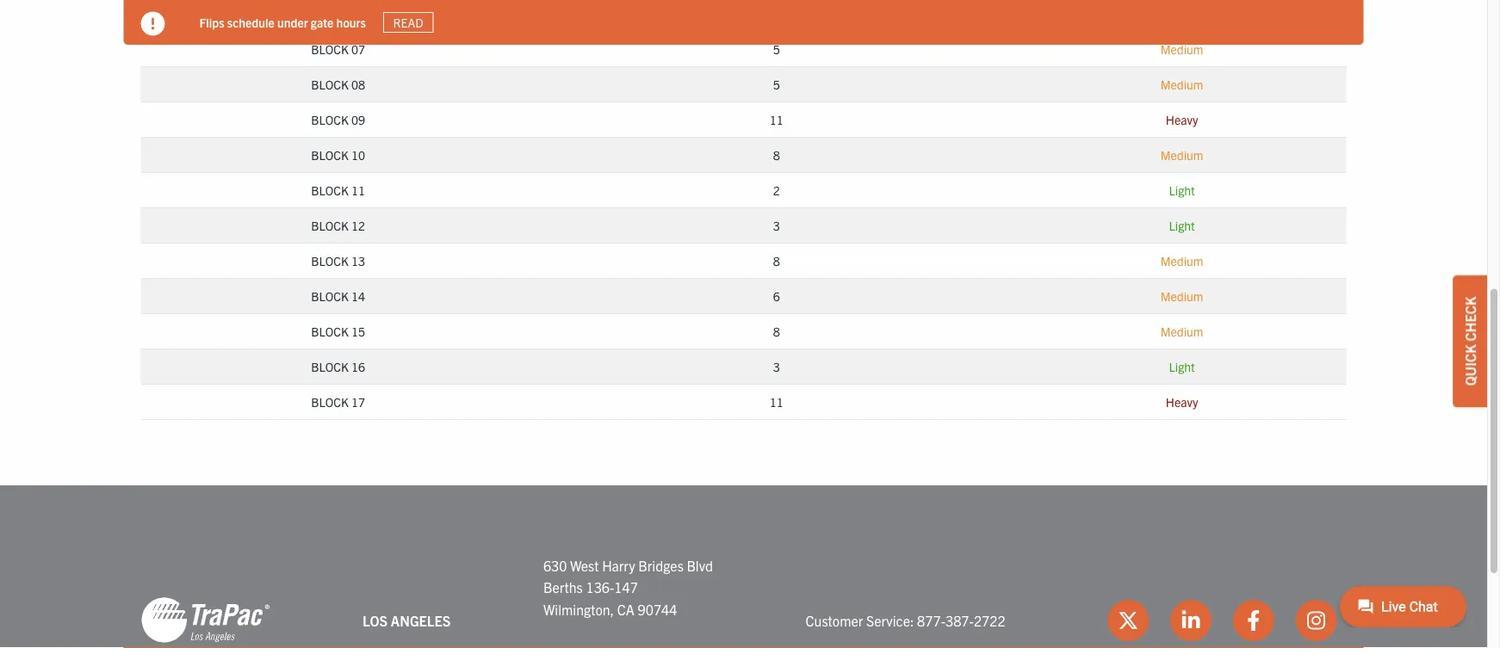 Task type: describe. For each thing, give the bounding box(es) containing it.
block 12
[[311, 218, 365, 233]]

quick check link
[[1453, 275, 1487, 408]]

ca
[[617, 601, 635, 618]]

light for block 12
[[1169, 218, 1195, 233]]

04
[[351, 6, 365, 21]]

877-
[[917, 612, 946, 629]]

block for block 08
[[311, 77, 349, 92]]

16
[[351, 359, 365, 374]]

read
[[393, 15, 423, 30]]

block for block 15
[[311, 324, 349, 339]]

13
[[351, 253, 365, 269]]

light for block 11
[[1169, 182, 1195, 198]]

solid image
[[141, 12, 165, 36]]

block 15
[[311, 324, 365, 339]]

flips
[[199, 14, 224, 30]]

quick
[[1461, 345, 1479, 386]]

block 04
[[311, 6, 365, 21]]

3 for block 16
[[773, 359, 780, 374]]

09
[[351, 112, 365, 127]]

west
[[570, 557, 599, 574]]

3 for block 12
[[773, 218, 780, 233]]

harry
[[602, 557, 635, 574]]

medium for block 08
[[1161, 77, 1203, 92]]

medium for block 13
[[1161, 253, 1203, 269]]

block 17
[[311, 394, 365, 410]]

check
[[1461, 297, 1479, 342]]

block for block 10
[[311, 147, 349, 163]]

service:
[[866, 612, 914, 629]]

under
[[277, 14, 308, 30]]

heavy for block 17
[[1166, 394, 1198, 410]]

bridges
[[638, 557, 684, 574]]

5 for block 07
[[773, 41, 780, 57]]

8 for block 10
[[773, 147, 780, 163]]

medium for block 07
[[1161, 41, 1203, 57]]

block 10
[[311, 147, 365, 163]]

14
[[351, 288, 365, 304]]

136-
[[586, 579, 614, 596]]

12
[[351, 218, 365, 233]]

light for block 16
[[1169, 359, 1195, 374]]

block for block 04
[[311, 6, 349, 21]]

630 west harry bridges blvd berths 136-147 wilmington, ca 90744 customer service: 877-387-2722
[[543, 557, 1005, 629]]

block for block 17
[[311, 394, 349, 410]]

block 08
[[311, 77, 365, 92]]

block 07
[[311, 41, 365, 57]]

heavy for block 09
[[1166, 112, 1198, 127]]

11 for block 17
[[770, 394, 784, 410]]

medium for block 14
[[1161, 288, 1203, 304]]



Task type: vqa. For each thing, say whether or not it's contained in the screenshot.


Task type: locate. For each thing, give the bounding box(es) containing it.
2 light from the top
[[1169, 218, 1195, 233]]

block 14
[[311, 288, 365, 304]]

1 8 from the top
[[773, 147, 780, 163]]

gate
[[311, 14, 334, 30]]

heavy
[[1166, 112, 1198, 127], [1166, 394, 1198, 410]]

10 block from the top
[[311, 324, 349, 339]]

2 block from the top
[[311, 41, 349, 57]]

flips schedule under gate hours
[[199, 14, 366, 30]]

medium for block 10
[[1161, 147, 1203, 163]]

5
[[773, 41, 780, 57], [773, 77, 780, 92]]

los angeles image
[[141, 596, 270, 645]]

berths
[[543, 579, 583, 596]]

2 3 from the top
[[773, 359, 780, 374]]

9 block from the top
[[311, 288, 349, 304]]

medium
[[1161, 41, 1203, 57], [1161, 77, 1203, 92], [1161, 147, 1203, 163], [1161, 253, 1203, 269], [1161, 288, 1203, 304], [1161, 324, 1203, 339]]

6
[[773, 288, 780, 304]]

los
[[363, 612, 388, 629]]

0 vertical spatial light
[[1169, 182, 1195, 198]]

block for block 16
[[311, 359, 349, 374]]

08
[[351, 77, 365, 92]]

3 light from the top
[[1169, 359, 1195, 374]]

footer
[[0, 486, 1487, 648]]

block for block 11
[[311, 182, 349, 198]]

footer containing 630 west harry bridges blvd
[[0, 486, 1487, 648]]

17
[[351, 394, 365, 410]]

block left 12
[[311, 218, 349, 233]]

8 for block 13
[[773, 253, 780, 269]]

3 medium from the top
[[1161, 147, 1203, 163]]

3
[[773, 218, 780, 233], [773, 359, 780, 374]]

block
[[311, 6, 349, 21], [311, 41, 349, 57], [311, 77, 349, 92], [311, 112, 349, 127], [311, 147, 349, 163], [311, 182, 349, 198], [311, 218, 349, 233], [311, 253, 349, 269], [311, 288, 349, 304], [311, 324, 349, 339], [311, 359, 349, 374], [311, 394, 349, 410]]

2 vertical spatial 8
[[773, 324, 780, 339]]

block left 08
[[311, 77, 349, 92]]

4 block from the top
[[311, 112, 349, 127]]

block for block 14
[[311, 288, 349, 304]]

1 vertical spatial 11
[[351, 182, 365, 198]]

1 heavy from the top
[[1166, 112, 1198, 127]]

8
[[773, 147, 780, 163], [773, 253, 780, 269], [773, 324, 780, 339]]

block for block 09
[[311, 112, 349, 127]]

630
[[543, 557, 567, 574]]

1 vertical spatial 5
[[773, 77, 780, 92]]

1 vertical spatial light
[[1169, 218, 1195, 233]]

8 for block 15
[[773, 324, 780, 339]]

block 09
[[311, 112, 365, 127]]

11
[[770, 112, 784, 127], [351, 182, 365, 198], [770, 394, 784, 410]]

0 vertical spatial 8
[[773, 147, 780, 163]]

1 vertical spatial 8
[[773, 253, 780, 269]]

3 down 2
[[773, 218, 780, 233]]

schedule
[[227, 14, 275, 30]]

quick check
[[1461, 297, 1479, 386]]

0 vertical spatial 5
[[773, 41, 780, 57]]

block left the 15 at the left
[[311, 324, 349, 339]]

wilmington,
[[543, 601, 614, 618]]

5 medium from the top
[[1161, 288, 1203, 304]]

block 13
[[311, 253, 365, 269]]

block 16
[[311, 359, 365, 374]]

2 5 from the top
[[773, 77, 780, 92]]

6 block from the top
[[311, 182, 349, 198]]

0 vertical spatial 3
[[773, 218, 780, 233]]

block down gate
[[311, 41, 349, 57]]

2722
[[974, 612, 1005, 629]]

1 block from the top
[[311, 6, 349, 21]]

2
[[773, 182, 780, 198]]

8 down 6
[[773, 324, 780, 339]]

1 medium from the top
[[1161, 41, 1203, 57]]

1 5 from the top
[[773, 41, 780, 57]]

12 block from the top
[[311, 394, 349, 410]]

90744
[[638, 601, 677, 618]]

10
[[351, 147, 365, 163]]

6 medium from the top
[[1161, 324, 1203, 339]]

block for block 12
[[311, 218, 349, 233]]

block down block 10
[[311, 182, 349, 198]]

7 block from the top
[[311, 218, 349, 233]]

3 block from the top
[[311, 77, 349, 92]]

3 8 from the top
[[773, 324, 780, 339]]

0 vertical spatial 11
[[770, 112, 784, 127]]

8 up 2
[[773, 147, 780, 163]]

los angeles
[[363, 612, 451, 629]]

read link
[[383, 12, 433, 33]]

light
[[1169, 182, 1195, 198], [1169, 218, 1195, 233], [1169, 359, 1195, 374]]

8 up 6
[[773, 253, 780, 269]]

11 block from the top
[[311, 359, 349, 374]]

387-
[[946, 612, 974, 629]]

5 block from the top
[[311, 147, 349, 163]]

customer
[[806, 612, 863, 629]]

block left 13
[[311, 253, 349, 269]]

1 light from the top
[[1169, 182, 1195, 198]]

2 vertical spatial light
[[1169, 359, 1195, 374]]

block left the 10
[[311, 147, 349, 163]]

2 8 from the top
[[773, 253, 780, 269]]

2 vertical spatial 11
[[770, 394, 784, 410]]

07
[[351, 41, 365, 57]]

5 for block 08
[[773, 77, 780, 92]]

block 11
[[311, 182, 365, 198]]

11 for block 09
[[770, 112, 784, 127]]

block left 09
[[311, 112, 349, 127]]

blvd
[[687, 557, 713, 574]]

block left 17
[[311, 394, 349, 410]]

2 heavy from the top
[[1166, 394, 1198, 410]]

147
[[614, 579, 638, 596]]

block left 14
[[311, 288, 349, 304]]

8 block from the top
[[311, 253, 349, 269]]

block for block 13
[[311, 253, 349, 269]]

3 down 6
[[773, 359, 780, 374]]

1 vertical spatial 3
[[773, 359, 780, 374]]

block left 04
[[311, 6, 349, 21]]

block left 16
[[311, 359, 349, 374]]

1 vertical spatial heavy
[[1166, 394, 1198, 410]]

hours
[[336, 14, 366, 30]]

4 medium from the top
[[1161, 253, 1203, 269]]

15
[[351, 324, 365, 339]]

medium for block 15
[[1161, 324, 1203, 339]]

0 vertical spatial heavy
[[1166, 112, 1198, 127]]

2 medium from the top
[[1161, 77, 1203, 92]]

1 3 from the top
[[773, 218, 780, 233]]

block for block 07
[[311, 41, 349, 57]]

angeles
[[391, 612, 451, 629]]



